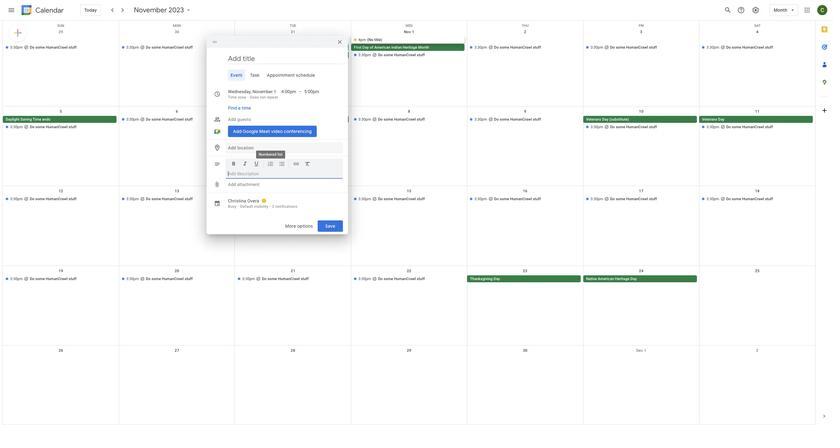 Task type: vqa. For each thing, say whether or not it's contained in the screenshot.
THE UNSUBSCRIBING,
no



Task type: describe. For each thing, give the bounding box(es) containing it.
day for election day
[[252, 117, 259, 122]]

humancrawl down thu
[[510, 45, 532, 50]]

month inside dropdown button
[[774, 7, 788, 13]]

guests
[[237, 117, 251, 122]]

do some humancrawl stuff down election day button
[[262, 125, 309, 129]]

do some humancrawl stuff down 9
[[494, 117, 541, 122]]

humancrawl down the 8
[[394, 117, 416, 122]]

5:00pm
[[304, 89, 319, 94]]

add guests
[[228, 117, 251, 122]]

4:00pm
[[281, 89, 296, 94]]

4pm (no title)
[[358, 38, 382, 42]]

election day
[[238, 117, 259, 122]]

4:00pm – 5:00pm
[[281, 89, 319, 94]]

wednesday, november 1
[[228, 89, 276, 94]]

sat
[[755, 24, 761, 28]]

american inside "first day of american indian heritage month" button
[[374, 45, 391, 50]]

20
[[175, 269, 179, 273]]

25
[[755, 269, 760, 273]]

default
[[240, 204, 253, 209]]

24
[[639, 269, 644, 273]]

2 horizontal spatial 2
[[756, 348, 759, 353]]

humancrawl down 20
[[162, 277, 184, 281]]

8
[[408, 109, 410, 114]]

15
[[407, 189, 412, 193]]

row containing 19
[[3, 266, 816, 346]]

do some humancrawl stuff down 20
[[146, 277, 193, 281]]

11
[[755, 109, 760, 114]]

veterans day (substitute) button
[[583, 116, 697, 123]]

1 vertical spatial 29
[[407, 348, 412, 353]]

do some humancrawl stuff up 2 notifications
[[262, 197, 309, 201]]

thanksgiving day
[[470, 277, 500, 281]]

time inside button
[[33, 117, 41, 122]]

do some humancrawl stuff down "22"
[[378, 277, 425, 281]]

0 vertical spatial time
[[228, 95, 237, 100]]

row containing 29
[[3, 27, 816, 107]]

humancrawl down 9
[[510, 117, 532, 122]]

do some humancrawl stuff down daylight saving time ends button
[[30, 125, 77, 129]]

native american heritage day
[[586, 277, 637, 281]]

day for veterans day
[[718, 117, 725, 122]]

26
[[59, 348, 63, 353]]

12
[[59, 189, 63, 193]]

humancrawl down 13
[[162, 197, 184, 201]]

19
[[59, 269, 63, 273]]

calendar element
[[20, 4, 64, 18]]

do some humancrawl stuff down thu
[[494, 45, 541, 50]]

27
[[175, 348, 179, 353]]

cell containing election day
[[235, 116, 351, 131]]

humancrawl down the veterans day (substitute) button at the top of the page
[[626, 125, 648, 129]]

do some humancrawl stuff down 19
[[30, 277, 77, 281]]

do some humancrawl stuff down 3
[[610, 45, 657, 50]]

wednesday,
[[228, 89, 251, 94]]

row containing 26
[[3, 346, 816, 425]]

do some humancrawl stuff down mon
[[146, 45, 193, 50]]

6
[[176, 109, 178, 114]]

find
[[228, 105, 237, 111]]

21
[[291, 269, 295, 273]]

16
[[523, 189, 528, 193]]

bold image
[[231, 161, 237, 168]]

time zone
[[228, 95, 246, 100]]

attachment
[[237, 182, 260, 187]]

tab list containing event
[[212, 69, 343, 81]]

23
[[523, 269, 528, 273]]

do inside button
[[244, 45, 248, 50]]

humancrawl down 3
[[626, 45, 648, 50]]

first
[[354, 45, 362, 50]]

do some humancrawl stuff down 15
[[378, 197, 425, 201]]

christina overa
[[228, 198, 259, 203]]

veterans for veterans day
[[702, 117, 717, 122]]

time
[[242, 105, 251, 111]]

do some humancrawl stuff down the "17"
[[610, 197, 657, 201]]

humancrawl down the 12
[[46, 197, 68, 201]]

remove formatting image
[[305, 161, 311, 168]]

1 horizontal spatial 2
[[524, 30, 526, 34]]

13
[[175, 189, 179, 193]]

thanksgiving day button
[[467, 275, 581, 282]]

0 horizontal spatial 30
[[175, 30, 179, 34]]

humancrawl down sun
[[46, 45, 68, 50]]

does not repeat
[[250, 95, 278, 100]]

31
[[291, 30, 295, 34]]

ends
[[42, 117, 50, 122]]

add location button
[[226, 142, 343, 154]]

do some humancrawl stuff down veterans day button
[[726, 125, 773, 129]]

humancrawl down "first day of american indian heritage month" button
[[394, 53, 416, 57]]

appointment schedule
[[267, 72, 315, 78]]

today
[[84, 7, 97, 13]]

sun
[[57, 24, 64, 28]]

overa
[[247, 198, 259, 203]]

native
[[586, 277, 597, 281]]

humancrawl down 4
[[742, 45, 764, 50]]

to element
[[299, 88, 302, 95]]

humancrawl down 21
[[278, 277, 300, 281]]

stuff inside button
[[282, 45, 290, 50]]

nov 1
[[404, 30, 414, 34]]

do some humancrawl stuff inside button
[[244, 45, 290, 50]]

2023
[[169, 6, 184, 15]]

cell containing daylight saving time ends
[[3, 116, 119, 131]]

add location
[[228, 145, 254, 150]]

nov
[[404, 30, 411, 34]]

notifications
[[275, 204, 297, 209]]

election day button
[[235, 116, 349, 123]]

1 for nov 1
[[412, 30, 414, 34]]

tue
[[290, 24, 296, 28]]

insert link image
[[293, 161, 299, 168]]

not
[[260, 95, 266, 100]]

humancrawl down 19
[[46, 277, 68, 281]]

fri
[[639, 24, 644, 28]]

day for veterans day (substitute)
[[602, 117, 609, 122]]

american inside native american heritage day button
[[598, 277, 614, 281]]

do some humancrawl stuff down indian
[[378, 53, 425, 57]]

veterans day
[[702, 117, 725, 122]]

mon
[[173, 24, 181, 28]]

humancrawl down 6
[[162, 117, 184, 122]]

find a time
[[228, 105, 251, 111]]

row containing 5
[[3, 107, 816, 186]]

schedule
[[296, 72, 315, 78]]

november 2023
[[134, 6, 184, 15]]

humancrawl down veterans day button
[[742, 125, 764, 129]]

do some humancrawl stuff down sun
[[30, 45, 77, 50]]

grid containing 29
[[3, 21, 816, 425]]

location
[[237, 145, 254, 150]]

day inside button
[[631, 277, 637, 281]]

title)
[[374, 38, 382, 42]]

event button
[[228, 69, 245, 81]]

formatting options toolbar
[[226, 159, 343, 172]]



Task type: locate. For each thing, give the bounding box(es) containing it.
do some humancrawl stuff down 4
[[726, 45, 773, 50]]

veterans day button
[[700, 116, 813, 123]]

add inside add location dropdown button
[[228, 145, 236, 150]]

9
[[524, 109, 526, 114]]

do some humancrawl stuff down 18
[[726, 197, 773, 201]]

bulleted list image
[[279, 161, 285, 168]]

cell
[[235, 36, 351, 59], [351, 36, 467, 59], [3, 116, 119, 131], [235, 116, 351, 131], [583, 116, 700, 131], [700, 116, 816, 131]]

do some humancrawl stuff down the veterans day (substitute) button at the top of the page
[[610, 125, 657, 129]]

4 row from the top
[[3, 186, 816, 266]]

cell down nov 1
[[351, 36, 467, 59]]

day for thanksgiving day
[[494, 277, 500, 281]]

humancrawl up add title text field
[[260, 45, 281, 50]]

2 veterans from the left
[[702, 117, 717, 122]]

1 right dec
[[644, 348, 647, 353]]

cell up add location dropdown button
[[235, 116, 351, 131]]

add inside dropdown button
[[228, 117, 236, 122]]

0 vertical spatial 2
[[524, 30, 526, 34]]

1 vertical spatial month
[[418, 45, 429, 50]]

14
[[291, 189, 295, 193]]

calendar
[[35, 6, 64, 15]]

humancrawl down 15
[[394, 197, 416, 201]]

november up not
[[253, 89, 273, 94]]

1 vertical spatial american
[[598, 277, 614, 281]]

1 horizontal spatial heritage
[[615, 277, 630, 281]]

1 horizontal spatial veterans
[[702, 117, 717, 122]]

humancrawl down 18
[[742, 197, 764, 201]]

1 vertical spatial time
[[33, 117, 41, 122]]

1 veterans from the left
[[586, 117, 601, 122]]

1 vertical spatial 1
[[274, 89, 276, 94]]

do some humancrawl stuff down the 8
[[378, 117, 425, 122]]

christina
[[228, 198, 246, 203]]

a
[[238, 105, 241, 111]]

add guests button
[[226, 114, 343, 125]]

0 horizontal spatial 1
[[274, 89, 276, 94]]

grid
[[3, 21, 816, 425]]

of
[[370, 45, 373, 50]]

add for add guests
[[228, 117, 236, 122]]

cell down 10
[[583, 116, 700, 131]]

(substitute)
[[610, 117, 629, 122]]

cell down 5
[[3, 116, 119, 131]]

busy
[[228, 204, 237, 209]]

1 vertical spatial 2
[[272, 204, 274, 209]]

thanksgiving
[[470, 277, 493, 281]]

daylight saving time ends
[[6, 117, 50, 122]]

–
[[299, 89, 302, 94]]

2 horizontal spatial 1
[[644, 348, 647, 353]]

2 notifications
[[272, 204, 297, 209]]

do some humancrawl stuff down the 16
[[494, 197, 541, 201]]

veterans inside veterans day button
[[702, 117, 717, 122]]

0 vertical spatial 1
[[412, 30, 414, 34]]

tab list
[[816, 21, 833, 408], [212, 69, 343, 81]]

heritage inside native american heritage day button
[[615, 277, 630, 281]]

row containing 12
[[3, 186, 816, 266]]

2 row from the top
[[3, 27, 816, 107]]

zone
[[238, 95, 246, 100]]

3 row from the top
[[3, 107, 816, 186]]

5 row from the top
[[3, 266, 816, 346]]

2
[[524, 30, 526, 34], [272, 204, 274, 209], [756, 348, 759, 353]]

veterans for veterans day (substitute)
[[586, 117, 601, 122]]

cell containing veterans day (substitute)
[[583, 116, 700, 131]]

veterans day (substitute)
[[586, 117, 629, 122]]

30
[[175, 30, 179, 34], [523, 348, 528, 353]]

task
[[250, 72, 259, 78]]

time left ends
[[33, 117, 41, 122]]

0 vertical spatial month
[[774, 7, 788, 13]]

humancrawl down election day button
[[278, 125, 300, 129]]

task button
[[248, 69, 262, 81]]

italic image
[[242, 161, 248, 168]]

0 horizontal spatial 29
[[59, 30, 63, 34]]

do some humancrawl stuff button
[[235, 44, 349, 51]]

1 horizontal spatial month
[[774, 7, 788, 13]]

add
[[228, 117, 236, 122], [228, 145, 236, 150], [228, 182, 236, 187]]

0 horizontal spatial heritage
[[403, 45, 417, 50]]

humancrawl down the "17"
[[626, 197, 648, 201]]

numbered list image
[[268, 161, 274, 168]]

cell containing do some humancrawl stuff
[[235, 36, 351, 59]]

0 horizontal spatial american
[[374, 45, 391, 50]]

underline image
[[253, 161, 260, 168]]

do some humancrawl stuff down 21
[[262, 277, 309, 281]]

american right native
[[598, 277, 614, 281]]

0 vertical spatial add
[[228, 117, 236, 122]]

humancrawl down "22"
[[394, 277, 416, 281]]

daylight saving time ends button
[[3, 116, 116, 123]]

add for add location
[[228, 145, 236, 150]]

thu
[[522, 24, 529, 28]]

dec
[[636, 348, 643, 353]]

0 vertical spatial november
[[134, 6, 167, 15]]

0 horizontal spatial november
[[134, 6, 167, 15]]

time down wednesday,
[[228, 95, 237, 100]]

find a time button
[[226, 102, 254, 114]]

add attachment
[[228, 182, 260, 187]]

0 horizontal spatial 2
[[272, 204, 274, 209]]

appointment schedule button
[[265, 69, 318, 81]]

month right indian
[[418, 45, 429, 50]]

1 horizontal spatial 1
[[412, 30, 414, 34]]

(no
[[367, 38, 373, 42]]

main drawer image
[[8, 6, 15, 14]]

humancrawl
[[46, 45, 68, 50], [162, 45, 184, 50], [260, 45, 281, 50], [510, 45, 532, 50], [626, 45, 648, 50], [742, 45, 764, 50], [394, 53, 416, 57], [162, 117, 184, 122], [394, 117, 416, 122], [510, 117, 532, 122], [46, 125, 68, 129], [278, 125, 300, 129], [626, 125, 648, 129], [742, 125, 764, 129], [46, 197, 68, 201], [162, 197, 184, 201], [278, 197, 300, 201], [394, 197, 416, 201], [510, 197, 532, 201], [626, 197, 648, 201], [742, 197, 764, 201], [46, 277, 68, 281], [162, 277, 184, 281], [278, 277, 300, 281], [394, 277, 416, 281]]

Add title text field
[[228, 54, 343, 63]]

1 horizontal spatial american
[[598, 277, 614, 281]]

2 add from the top
[[228, 145, 236, 150]]

Description text field
[[228, 171, 341, 176]]

3:30pm
[[10, 45, 23, 50], [126, 45, 139, 50], [475, 45, 487, 50], [591, 45, 603, 50], [707, 45, 720, 50], [358, 53, 371, 57], [126, 117, 139, 122], [358, 117, 371, 122], [475, 117, 487, 122], [10, 125, 23, 129], [242, 125, 255, 129], [591, 125, 603, 129], [707, 125, 720, 129], [10, 197, 23, 201], [126, 197, 139, 201], [242, 197, 255, 201], [358, 197, 371, 201], [475, 197, 487, 201], [591, 197, 603, 201], [707, 197, 720, 201], [10, 277, 23, 281], [126, 277, 139, 281], [242, 277, 255, 281], [358, 277, 371, 281]]

daylight
[[6, 117, 19, 122]]

stuff
[[69, 45, 77, 50], [185, 45, 193, 50], [282, 45, 290, 50], [533, 45, 541, 50], [649, 45, 657, 50], [765, 45, 773, 50], [417, 53, 425, 57], [185, 117, 193, 122], [417, 117, 425, 122], [533, 117, 541, 122], [69, 125, 77, 129], [301, 125, 309, 129], [649, 125, 657, 129], [765, 125, 773, 129], [69, 197, 77, 201], [185, 197, 193, 201], [301, 197, 309, 201], [417, 197, 425, 201], [533, 197, 541, 201], [649, 197, 657, 201], [765, 197, 773, 201], [69, 277, 77, 281], [185, 277, 193, 281], [301, 277, 309, 281], [417, 277, 425, 281]]

3 add from the top
[[228, 182, 236, 187]]

default visibility
[[240, 204, 268, 209]]

first day of american indian heritage month button
[[351, 44, 465, 51]]

4pm
[[358, 38, 366, 42]]

cell containing 4pm
[[351, 36, 467, 59]]

do
[[30, 45, 34, 50], [146, 45, 151, 50], [244, 45, 248, 50], [494, 45, 499, 50], [610, 45, 615, 50], [726, 45, 731, 50], [378, 53, 383, 57], [146, 117, 151, 122], [378, 117, 383, 122], [494, 117, 499, 122], [30, 125, 34, 129], [262, 125, 267, 129], [610, 125, 615, 129], [726, 125, 731, 129], [30, 197, 34, 201], [146, 197, 151, 201], [262, 197, 267, 201], [378, 197, 383, 201], [494, 197, 499, 201], [610, 197, 615, 201], [726, 197, 731, 201], [30, 277, 34, 281], [146, 277, 151, 281], [262, 277, 267, 281], [378, 277, 383, 281]]

1 vertical spatial heritage
[[615, 277, 630, 281]]

6 row from the top
[[3, 346, 816, 425]]

add attachment button
[[226, 179, 262, 190]]

0 horizontal spatial time
[[33, 117, 41, 122]]

add left location
[[228, 145, 236, 150]]

visibility
[[254, 204, 268, 209]]

do some humancrawl stuff down 13
[[146, 197, 193, 201]]

dec 1
[[636, 348, 647, 353]]

halloween
[[238, 53, 256, 57]]

some
[[35, 45, 45, 50], [152, 45, 161, 50], [249, 45, 259, 50], [500, 45, 509, 50], [616, 45, 625, 50], [732, 45, 742, 50], [384, 53, 393, 57], [152, 117, 161, 122], [384, 117, 393, 122], [500, 117, 509, 122], [35, 125, 45, 129], [268, 125, 277, 129], [616, 125, 625, 129], [732, 125, 742, 129], [35, 197, 45, 201], [152, 197, 161, 201], [268, 197, 277, 201], [384, 197, 393, 201], [500, 197, 509, 201], [616, 197, 625, 201], [732, 197, 742, 201], [35, 277, 45, 281], [152, 277, 161, 281], [268, 277, 277, 281], [384, 277, 393, 281]]

22
[[407, 269, 412, 273]]

2 vertical spatial 2
[[756, 348, 759, 353]]

do some humancrawl stuff down the 12
[[30, 197, 77, 201]]

event
[[231, 72, 243, 78]]

1 row from the top
[[3, 21, 816, 28]]

month
[[774, 7, 788, 13], [418, 45, 429, 50]]

american down title)
[[374, 45, 391, 50]]

1 horizontal spatial 29
[[407, 348, 412, 353]]

day for first day of american indian heritage month
[[363, 45, 369, 50]]

1 horizontal spatial time
[[228, 95, 237, 100]]

month button
[[770, 3, 799, 18]]

humancrawl inside button
[[260, 45, 281, 50]]

humancrawl up "notifications"
[[278, 197, 300, 201]]

november left 2023 on the top
[[134, 6, 167, 15]]

heritage right indian
[[403, 45, 417, 50]]

heritage right native
[[615, 277, 630, 281]]

1 vertical spatial november
[[253, 89, 273, 94]]

november
[[134, 6, 167, 15], [253, 89, 273, 94]]

time
[[228, 95, 237, 100], [33, 117, 41, 122]]

saving
[[20, 117, 32, 122]]

veterans
[[586, 117, 601, 122], [702, 117, 717, 122]]

add inside add attachment button
[[228, 182, 236, 187]]

cell down 31
[[235, 36, 351, 59]]

row
[[3, 21, 816, 28], [3, 27, 816, 107], [3, 107, 816, 186], [3, 186, 816, 266], [3, 266, 816, 346], [3, 346, 816, 425]]

today button
[[80, 3, 101, 18]]

cell containing veterans day
[[700, 116, 816, 131]]

do some humancrawl stuff up halloween
[[244, 45, 290, 50]]

1 up the repeat
[[274, 89, 276, 94]]

4
[[756, 30, 759, 34]]

appointment
[[267, 72, 295, 78]]

1 vertical spatial add
[[228, 145, 236, 150]]

heritage inside "first day of american indian heritage month" button
[[403, 45, 417, 50]]

row containing sun
[[3, 21, 816, 28]]

1 vertical spatial 30
[[523, 348, 528, 353]]

do some humancrawl stuff down 6
[[146, 117, 193, 122]]

0 vertical spatial 29
[[59, 30, 63, 34]]

native american heritage day button
[[583, 275, 697, 282]]

1 right nov on the left
[[412, 30, 414, 34]]

some inside button
[[249, 45, 259, 50]]

settings menu image
[[752, 6, 760, 14]]

cell down 11
[[700, 116, 816, 131]]

10
[[639, 109, 644, 114]]

3
[[640, 30, 643, 34]]

18
[[755, 189, 760, 193]]

0 vertical spatial heritage
[[403, 45, 417, 50]]

1 add from the top
[[228, 117, 236, 122]]

17
[[639, 189, 644, 193]]

1 horizontal spatial tab list
[[816, 21, 833, 408]]

month right settings menu icon
[[774, 7, 788, 13]]

5
[[60, 109, 62, 114]]

0 vertical spatial 30
[[175, 30, 179, 34]]

humancrawl down mon
[[162, 45, 184, 50]]

0 horizontal spatial veterans
[[586, 117, 601, 122]]

2 vertical spatial 1
[[644, 348, 647, 353]]

humancrawl down the 16
[[510, 197, 532, 201]]

0 horizontal spatial month
[[418, 45, 429, 50]]

2 vertical spatial add
[[228, 182, 236, 187]]

add left attachment
[[228, 182, 236, 187]]

0 vertical spatial american
[[374, 45, 391, 50]]

indian
[[391, 45, 402, 50]]

add for add attachment
[[228, 182, 236, 187]]

wed
[[406, 24, 413, 28]]

0 horizontal spatial tab list
[[212, 69, 343, 81]]

month inside button
[[418, 45, 429, 50]]

november 2023 button
[[131, 6, 194, 15]]

halloween button
[[235, 51, 349, 58]]

1 horizontal spatial 30
[[523, 348, 528, 353]]

humancrawl down daylight saving time ends button
[[46, 125, 68, 129]]

calendar heading
[[34, 6, 64, 15]]

28
[[291, 348, 295, 353]]

support image
[[738, 6, 745, 14]]

1 for dec 1
[[644, 348, 647, 353]]

veterans inside the veterans day (substitute) button
[[586, 117, 601, 122]]

1 horizontal spatial november
[[253, 89, 273, 94]]

add down find
[[228, 117, 236, 122]]



